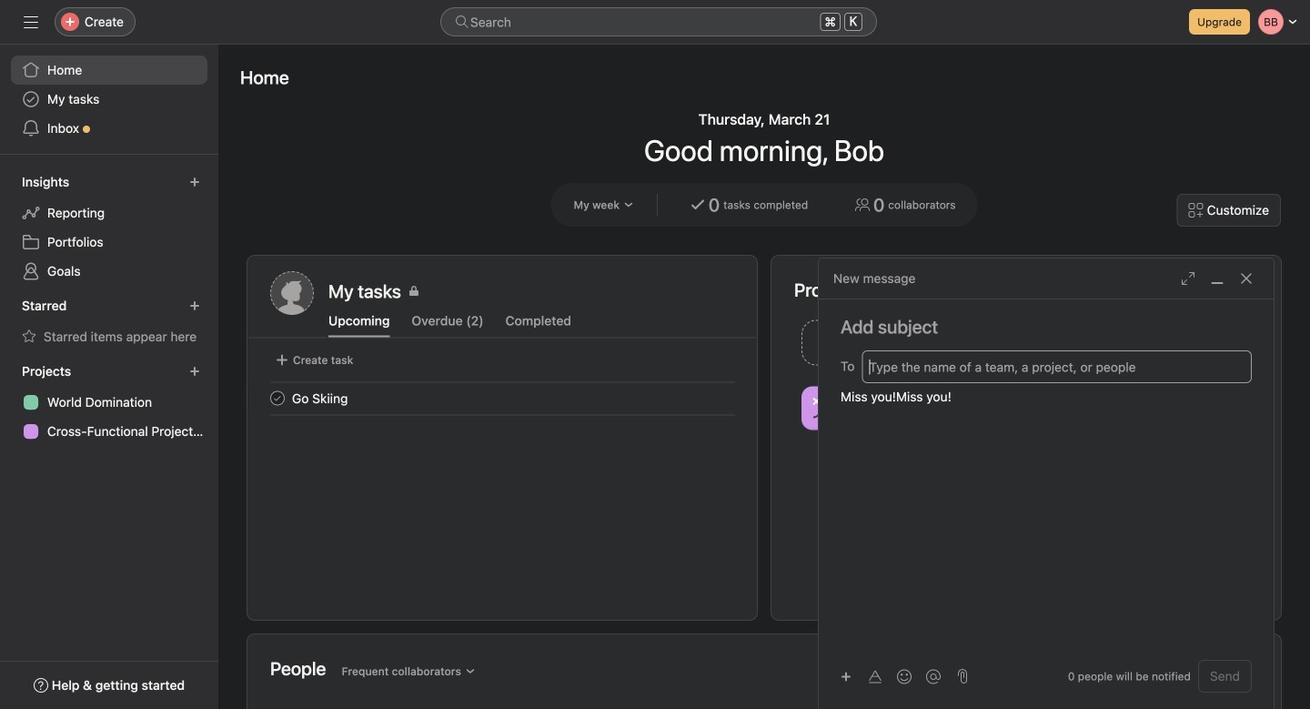 Task type: locate. For each thing, give the bounding box(es) containing it.
Add subject text field
[[819, 314, 1274, 339]]

0 vertical spatial list item
[[795, 315, 1027, 370]]

new project or portfolio image
[[189, 366, 200, 377]]

0 horizontal spatial list item
[[248, 382, 757, 415]]

close image
[[1240, 271, 1254, 286]]

dialog
[[819, 258, 1274, 709]]

add items to starred image
[[189, 300, 200, 311]]

None field
[[441, 7, 877, 36]]

toolbar
[[834, 663, 950, 689]]

cell
[[866, 356, 1246, 378]]

line_and_symbols image
[[813, 397, 835, 419]]

mark complete image
[[267, 387, 289, 409]]

rocket image
[[1045, 332, 1067, 354]]

expand popout to full screen image
[[1181, 271, 1196, 286]]

starred element
[[0, 289, 218, 355]]

1 vertical spatial list item
[[248, 382, 757, 415]]

list item
[[795, 315, 1027, 370], [248, 382, 757, 415]]

new insights image
[[189, 177, 200, 187]]



Task type: describe. For each thing, give the bounding box(es) containing it.
insert an object image
[[841, 671, 852, 682]]

Search tasks, projects, and more text field
[[441, 7, 877, 36]]

global element
[[0, 45, 218, 154]]

add profile photo image
[[270, 271, 314, 315]]

1 horizontal spatial list item
[[795, 315, 1027, 370]]

projects element
[[0, 355, 218, 450]]

minimize image
[[1211, 271, 1225, 286]]

at mention image
[[927, 669, 941, 684]]

Mark complete checkbox
[[267, 387, 289, 409]]

hide sidebar image
[[24, 15, 38, 29]]

insights element
[[0, 166, 218, 289]]



Task type: vqa. For each thing, say whether or not it's contained in the screenshot.
this's the for
no



